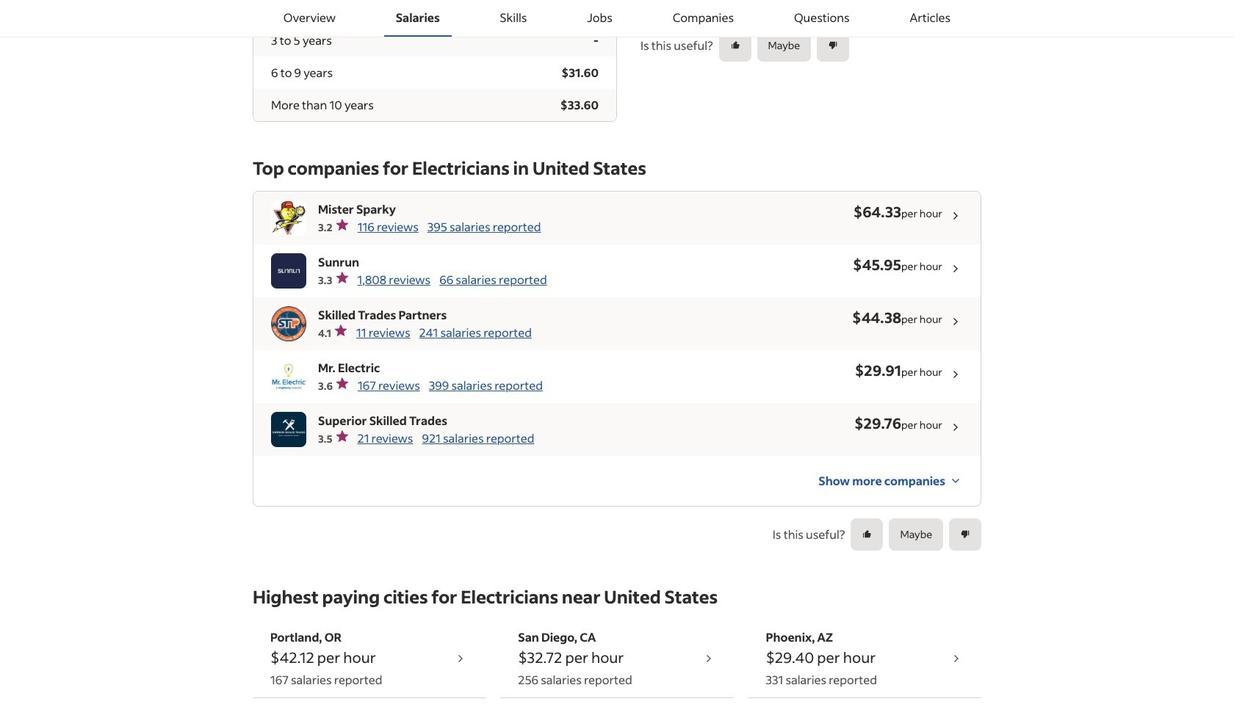 Task type: describe. For each thing, give the bounding box(es) containing it.
read more about sunrun image
[[949, 261, 964, 276]]

0 horizontal spatial yes, it's helpful. image
[[730, 40, 741, 50]]

san diego, ca, $32.72 per hour, 256 salaries reported image
[[702, 652, 716, 666]]

no, it's not helpful. image for left 'yes, it's helpful.' icon
[[829, 40, 839, 50]]

phoenix, az, $29.40 per hour, 331 salaries reported image
[[950, 652, 964, 666]]

read more about superior skilled trades image
[[949, 420, 964, 435]]

portland, or, $42.12 per hour, 167 salaries reported image
[[454, 652, 469, 666]]

read more about mister sparky image
[[949, 208, 964, 223]]



Task type: vqa. For each thing, say whether or not it's contained in the screenshot.
'Read more about Mr. Electric' icon
yes



Task type: locate. For each thing, give the bounding box(es) containing it.
1 horizontal spatial yes, it's helpful. image
[[863, 530, 873, 540]]

read more about mr. electric image
[[949, 367, 964, 382]]

0 vertical spatial no, it's not helpful. image
[[829, 40, 839, 50]]

read more about skilled trades partners image
[[949, 314, 964, 329]]

1 vertical spatial yes, it's helpful. image
[[863, 530, 873, 540]]

yes, it's helpful. image
[[730, 40, 741, 50], [863, 530, 873, 540]]

0 vertical spatial yes, it's helpful. image
[[730, 40, 741, 50]]

no, it's not helpful. image for the right 'yes, it's helpful.' icon
[[961, 530, 971, 540]]

1 horizontal spatial no, it's not helpful. image
[[961, 530, 971, 540]]

no, it's not helpful. image
[[829, 40, 839, 50], [961, 530, 971, 540]]

1 vertical spatial no, it's not helpful. image
[[961, 530, 971, 540]]

0 horizontal spatial no, it's not helpful. image
[[829, 40, 839, 50]]



